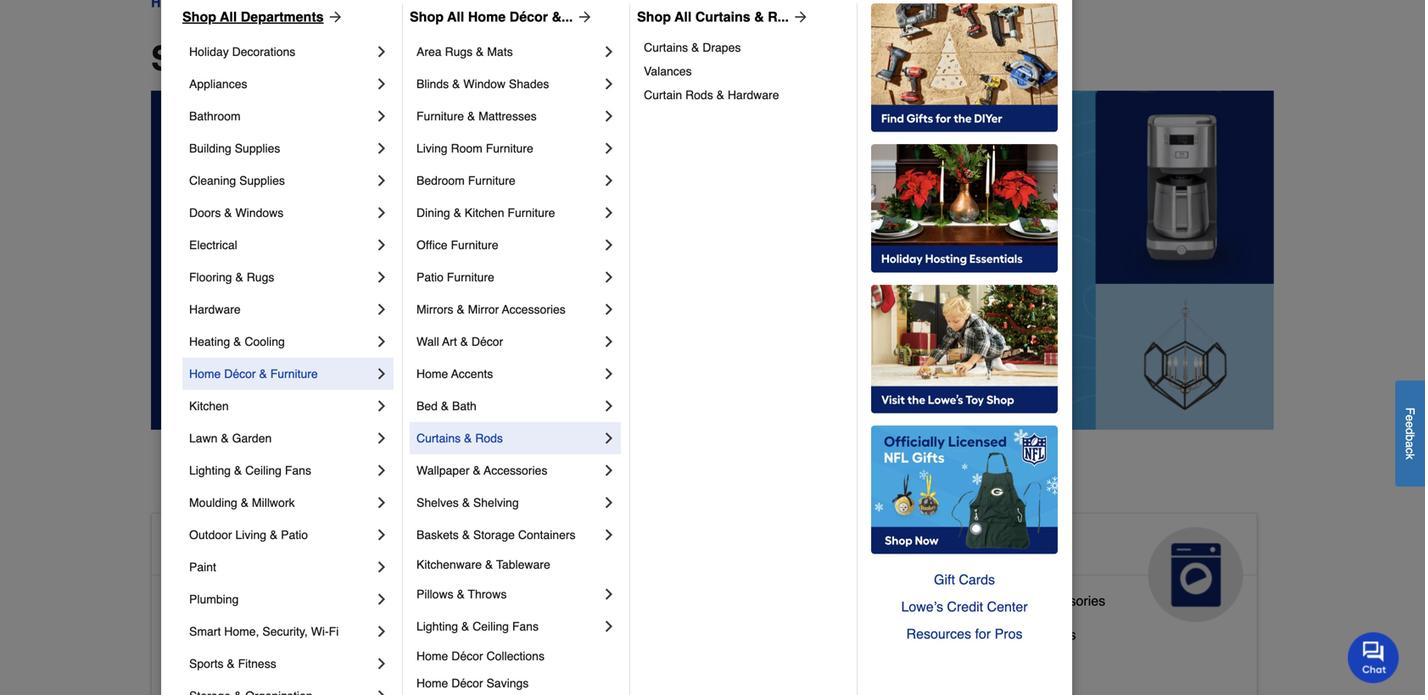 Task type: vqa. For each thing, say whether or not it's contained in the screenshot.
rightmost 'click'
no



Task type: describe. For each thing, give the bounding box(es) containing it.
1 e from the top
[[1404, 415, 1417, 422]]

1 horizontal spatial rugs
[[445, 45, 473, 59]]

chevron right image for hardware "link"
[[373, 301, 390, 318]]

bed
[[417, 400, 438, 413]]

chevron right image for blinds & window shades
[[601, 76, 618, 92]]

curtains & rods
[[417, 432, 503, 445]]

décor down mirrors & mirror accessories on the left of page
[[472, 335, 503, 349]]

chevron right image for home accents link
[[601, 366, 618, 383]]

0 vertical spatial patio
[[417, 271, 444, 284]]

& left the mirror
[[457, 303, 465, 316]]

chevron right image for 'mirrors & mirror accessories' link
[[601, 301, 618, 318]]

b
[[1404, 435, 1417, 442]]

doors
[[189, 206, 221, 220]]

& right dining
[[454, 206, 462, 220]]

shelving
[[473, 496, 519, 510]]

1 vertical spatial appliances
[[922, 534, 1048, 562]]

1 vertical spatial living
[[235, 529, 266, 542]]

find gifts for the diyer. image
[[871, 3, 1058, 132]]

chevron right image for "living room furniture" link
[[601, 140, 618, 157]]

office
[[417, 238, 448, 252]]

furniture up office furniture link
[[508, 206, 555, 220]]

electrical link
[[189, 229, 373, 261]]

& inside 'link'
[[270, 661, 279, 677]]

chevron right image for dining & kitchen furniture
[[601, 204, 618, 221]]

appliance parts & accessories link
[[922, 590, 1106, 624]]

& down millwork
[[270, 529, 278, 542]]

pillows & throws link
[[417, 579, 601, 611]]

home décor savings
[[417, 677, 529, 691]]

wine
[[996, 627, 1027, 643]]

home down moulding & millwork link
[[296, 534, 362, 562]]

lighting for the right lighting & ceiling fans "link"
[[417, 620, 458, 634]]

chevron right image for paint
[[373, 559, 390, 576]]

& inside 'link'
[[227, 658, 235, 671]]

chevron right image for the plumbing link
[[373, 591, 390, 608]]

0 horizontal spatial bedroom
[[234, 627, 289, 643]]

bedroom furniture
[[417, 174, 516, 188]]

chevron right image for electrical
[[373, 237, 390, 254]]

accessible for accessible bedroom
[[165, 627, 230, 643]]

chevron right image for sports & fitness 'link'
[[373, 656, 390, 673]]

& right pillows
[[457, 588, 465, 602]]

shop all curtains & r... link
[[637, 7, 809, 27]]

gift cards
[[934, 572, 995, 588]]

home décor & furniture link
[[189, 358, 373, 390]]

shelves & shelving
[[417, 496, 519, 510]]

supplies for livestock supplies
[[604, 621, 656, 636]]

mirror
[[468, 303, 499, 316]]

0 vertical spatial lighting & ceiling fans
[[189, 464, 311, 478]]

home down wall
[[417, 367, 448, 381]]

pillows
[[417, 588, 454, 602]]

appliance parts & accessories
[[922, 593, 1106, 609]]

0 vertical spatial appliances
[[189, 77, 247, 91]]

f e e d b a c k
[[1404, 408, 1417, 460]]

home décor collections
[[417, 650, 545, 664]]

shop all departments link
[[182, 7, 344, 27]]

f
[[1404, 408, 1417, 415]]

bathroom inside "link"
[[189, 109, 241, 123]]

resources
[[907, 627, 972, 642]]

arrow right image for shop all curtains & r...
[[789, 8, 809, 25]]

accessible for accessible home
[[165, 534, 290, 562]]

chillers
[[1031, 627, 1076, 643]]

livestock supplies link
[[544, 617, 656, 651]]

& up living room furniture
[[467, 109, 475, 123]]

décor for home décor & furniture
[[224, 367, 256, 381]]

0 vertical spatial rods
[[686, 88, 713, 102]]

chevron right image for patio furniture
[[601, 269, 618, 286]]

chevron right image for the top lighting & ceiling fans "link"
[[373, 462, 390, 479]]

care
[[544, 562, 596, 589]]

shop all home décor &... link
[[410, 7, 593, 27]]

& right flooring
[[235, 271, 243, 284]]

enjoy savings year-round. no matter what you're shopping for, find what you need at a great price. image
[[151, 91, 1274, 430]]

décor left &...
[[510, 9, 548, 25]]

security,
[[262, 625, 308, 639]]

all for departments
[[220, 9, 237, 25]]

accessories for mirrors & mirror accessories
[[502, 303, 566, 316]]

1 vertical spatial rods
[[475, 432, 503, 445]]

mattresses
[[479, 109, 537, 123]]

chevron right image for smart home, security, wi-fi
[[373, 624, 390, 641]]

office furniture link
[[417, 229, 601, 261]]

decorations
[[232, 45, 296, 59]]

chevron right image for wall art & décor link
[[601, 333, 618, 350]]

heating & cooling
[[189, 335, 285, 349]]

chevron right image for flooring & rugs
[[373, 269, 390, 286]]

pillows & throws
[[417, 588, 507, 602]]

accessible bathroom
[[165, 593, 293, 609]]

bath
[[452, 400, 477, 413]]

cleaning supplies link
[[189, 165, 373, 197]]

window
[[463, 77, 506, 91]]

bed & bath link
[[417, 390, 601, 423]]

& right parts
[[1020, 593, 1029, 609]]

tableware
[[496, 558, 550, 572]]

0 vertical spatial kitchen
[[465, 206, 504, 220]]

building supplies
[[189, 142, 280, 155]]

dining & kitchen furniture
[[417, 206, 555, 220]]

furniture down dining & kitchen furniture
[[451, 238, 498, 252]]

chevron right image for cleaning supplies
[[373, 172, 390, 189]]

hardware link
[[189, 294, 373, 326]]

area rugs & mats link
[[417, 36, 601, 68]]

plumbing
[[189, 593, 239, 607]]

& right bed
[[441, 400, 449, 413]]

1 vertical spatial rugs
[[247, 271, 274, 284]]

shop
[[151, 39, 236, 78]]

furniture up dining & kitchen furniture
[[468, 174, 516, 188]]

2 e from the top
[[1404, 422, 1417, 428]]

chevron right image for curtains & rods link
[[601, 430, 618, 447]]

outdoor
[[189, 529, 232, 542]]

chevron right image for kitchen
[[373, 398, 390, 415]]

pet inside 'animal & pet care'
[[653, 534, 690, 562]]

sports & fitness link
[[189, 648, 373, 680]]

fitness
[[238, 658, 276, 671]]

hardware inside "link"
[[189, 303, 241, 316]]

throws
[[468, 588, 507, 602]]

furniture up the mirror
[[447, 271, 495, 284]]

smart home, security, wi-fi link
[[189, 616, 373, 648]]

home accents
[[417, 367, 493, 381]]

chevron right image for heating & cooling link
[[373, 333, 390, 350]]

home,
[[224, 625, 259, 639]]

& right blinds
[[452, 77, 460, 91]]

chevron right image for shelves & shelving
[[601, 495, 618, 512]]

bed & bath
[[417, 400, 477, 413]]

for
[[975, 627, 991, 642]]

kitchenware & tableware
[[417, 558, 550, 572]]

accessible entry & home link
[[165, 658, 319, 691]]

curtains for rods
[[417, 432, 461, 445]]

collections
[[487, 650, 545, 664]]

accessible bathroom link
[[165, 590, 293, 624]]

chat invite button image
[[1348, 632, 1400, 684]]

art
[[442, 335, 457, 349]]

mats
[[487, 45, 513, 59]]

& right the art
[[460, 335, 468, 349]]

room
[[451, 142, 483, 155]]

chevron right image for pillows & throws
[[601, 586, 618, 603]]

1 horizontal spatial lighting & ceiling fans link
[[417, 611, 601, 643]]

office furniture
[[417, 238, 498, 252]]

shop for shop all home décor &...
[[410, 9, 444, 25]]

chevron right image for home décor & furniture link
[[373, 366, 390, 383]]

shades
[[509, 77, 549, 91]]

beverage & wine chillers
[[922, 627, 1076, 643]]

outdoor living & patio
[[189, 529, 308, 542]]

accessible entry & home
[[165, 661, 319, 677]]

valances link
[[644, 59, 845, 83]]

patio furniture link
[[417, 261, 601, 294]]

chevron right image for moulding & millwork
[[373, 495, 390, 512]]

dining
[[417, 206, 450, 220]]

garden
[[232, 432, 272, 445]]

home down home décor collections
[[417, 677, 448, 691]]

heating & cooling link
[[189, 326, 373, 358]]

flooring
[[189, 271, 232, 284]]

smart
[[189, 625, 221, 639]]

beverage
[[922, 627, 980, 643]]

& right shelves
[[462, 496, 470, 510]]

home décor collections link
[[417, 643, 618, 670]]

& down bath
[[464, 432, 472, 445]]

& left drapes
[[692, 41, 699, 54]]

& up shelves & shelving
[[473, 464, 481, 478]]

chevron right image for wallpaper & accessories link
[[601, 462, 618, 479]]

valances
[[644, 64, 692, 78]]

1 horizontal spatial hardware
[[728, 88, 779, 102]]

gift
[[934, 572, 955, 588]]

accessible for accessible entry & home
[[165, 661, 230, 677]]

mirrors
[[417, 303, 454, 316]]

accessible for accessible bathroom
[[165, 593, 230, 609]]

fans for the right lighting & ceiling fans "link"
[[512, 620, 539, 634]]

blinds & window shades
[[417, 77, 549, 91]]

& up moulding & millwork
[[234, 464, 242, 478]]

sports
[[189, 658, 224, 671]]



Task type: locate. For each thing, give the bounding box(es) containing it.
1 vertical spatial kitchen
[[189, 400, 229, 413]]

furniture right the "houses,"
[[673, 655, 727, 670]]

chevron right image for bed & bath
[[601, 398, 618, 415]]

0 horizontal spatial patio
[[281, 529, 308, 542]]

0 horizontal spatial appliances link
[[189, 68, 373, 100]]

0 vertical spatial accessories
[[502, 303, 566, 316]]

fans up moulding & millwork link
[[285, 464, 311, 478]]

chevron right image for the doors & windows link
[[373, 204, 390, 221]]

area rugs & mats
[[417, 45, 513, 59]]

décor down home décor collections
[[452, 677, 483, 691]]

arrow right image inside shop all curtains & r... link
[[789, 8, 809, 25]]

d
[[1404, 428, 1417, 435]]

1 vertical spatial lighting & ceiling fans link
[[417, 611, 601, 643]]

2 shop from the left
[[410, 9, 444, 25]]

wall
[[417, 335, 439, 349]]

baskets
[[417, 529, 459, 542]]

blinds & window shades link
[[417, 68, 601, 100]]

chevron right image for holiday decorations link
[[373, 43, 390, 60]]

& down valances link
[[717, 88, 725, 102]]

doors & windows
[[189, 206, 284, 220]]

& right doors
[[224, 206, 232, 220]]

rods
[[686, 88, 713, 102], [475, 432, 503, 445]]

animal
[[544, 534, 623, 562]]

0 vertical spatial ceiling
[[245, 464, 282, 478]]

home down security,
[[282, 661, 319, 677]]

1 accessible from the top
[[165, 534, 290, 562]]

shelves
[[417, 496, 459, 510]]

lighting & ceiling fans up home décor collections
[[417, 620, 539, 634]]

home up mats
[[468, 9, 506, 25]]

1 vertical spatial bathroom
[[234, 593, 293, 609]]

chevron right image for bathroom
[[373, 108, 390, 125]]

accessories for appliance parts & accessories
[[1033, 593, 1106, 609]]

visit the lowe's toy shop. image
[[871, 285, 1058, 414]]

0 horizontal spatial ceiling
[[245, 464, 282, 478]]

departments inside shop all departments link
[[241, 9, 324, 25]]

décor up home décor savings
[[452, 650, 483, 664]]

mirrors & mirror accessories
[[417, 303, 566, 316]]

wallpaper & accessories link
[[417, 455, 601, 487]]

chevron right image for the furniture & mattresses link
[[601, 108, 618, 125]]

lighting for the top lighting & ceiling fans "link"
[[189, 464, 231, 478]]

0 horizontal spatial living
[[235, 529, 266, 542]]

baskets & storage containers link
[[417, 519, 601, 552]]

1 horizontal spatial kitchen
[[465, 206, 504, 220]]

patio
[[417, 271, 444, 284], [281, 529, 308, 542]]

& left the r...
[[754, 9, 764, 25]]

3 shop from the left
[[637, 9, 671, 25]]

1 horizontal spatial bedroom
[[417, 174, 465, 188]]

lighting & ceiling fans link up 'collections' at the bottom left
[[417, 611, 601, 643]]

animal & pet care link
[[530, 514, 879, 623]]

supplies
[[235, 142, 280, 155], [239, 174, 285, 188], [604, 621, 656, 636]]

1 vertical spatial bedroom
[[234, 627, 289, 643]]

kitchen link
[[189, 390, 373, 423]]

center
[[987, 599, 1028, 615]]

living left room
[[417, 142, 448, 155]]

chevron right image for the right lighting & ceiling fans "link"
[[601, 619, 618, 636]]

2 accessible from the top
[[165, 593, 230, 609]]

bedroom up dining
[[417, 174, 465, 188]]

1 horizontal spatial curtains
[[644, 41, 688, 54]]

patio up paint link at the bottom
[[281, 529, 308, 542]]

0 vertical spatial bathroom
[[189, 109, 241, 123]]

resources for pros link
[[871, 621, 1058, 648]]

0 horizontal spatial lighting & ceiling fans link
[[189, 455, 373, 487]]

1 vertical spatial accessories
[[484, 464, 548, 478]]

1 horizontal spatial arrow right image
[[789, 8, 809, 25]]

rods up wallpaper & accessories
[[475, 432, 503, 445]]

curtain rods & hardware link
[[644, 83, 845, 107]]

accessible down the smart
[[165, 661, 230, 677]]

supplies up the "houses,"
[[604, 621, 656, 636]]

furniture up kitchen link
[[270, 367, 318, 381]]

curtains inside curtains & drapes link
[[644, 41, 688, 54]]

shop up "area"
[[410, 9, 444, 25]]

kitchen down bedroom furniture at the left top of the page
[[465, 206, 504, 220]]

1 vertical spatial supplies
[[239, 174, 285, 188]]

& right the "houses,"
[[660, 655, 669, 670]]

lowe's
[[901, 599, 943, 615]]

bathroom up building at the top left of the page
[[189, 109, 241, 123]]

holiday
[[189, 45, 229, 59]]

cards
[[959, 572, 995, 588]]

fans for the top lighting & ceiling fans "link"
[[285, 464, 311, 478]]

baskets & storage containers
[[417, 529, 576, 542]]

ceiling for the right lighting & ceiling fans "link"
[[473, 620, 509, 634]]

supplies for building supplies
[[235, 142, 280, 155]]

& right the entry
[[270, 661, 279, 677]]

shop up the curtains & drapes
[[637, 9, 671, 25]]

patio furniture
[[417, 271, 495, 284]]

shop all departments
[[182, 9, 324, 25]]

supplies for cleaning supplies
[[239, 174, 285, 188]]

1 horizontal spatial ceiling
[[473, 620, 509, 634]]

chevron right image for lawn & garden
[[373, 430, 390, 447]]

wi-
[[311, 625, 329, 639]]

0 horizontal spatial hardware
[[189, 303, 241, 316]]

bathroom up smart home, security, wi-fi at bottom left
[[234, 593, 293, 609]]

e
[[1404, 415, 1417, 422], [1404, 422, 1417, 428]]

rods right curtain
[[686, 88, 713, 102]]

k
[[1404, 454, 1417, 460]]

wall art & décor
[[417, 335, 503, 349]]

pet beds, houses, & furniture
[[544, 655, 727, 670]]

moulding
[[189, 496, 237, 510]]

electrical
[[189, 238, 237, 252]]

furniture down blinds
[[417, 109, 464, 123]]

rugs right "area"
[[445, 45, 473, 59]]

furniture & mattresses link
[[417, 100, 601, 132]]

chevron right image for office furniture link
[[601, 237, 618, 254]]

arrow right image up curtains & drapes link
[[789, 8, 809, 25]]

lighting & ceiling fans link
[[189, 455, 373, 487], [417, 611, 601, 643]]

1 vertical spatial patio
[[281, 529, 308, 542]]

fans up home décor collections link
[[512, 620, 539, 634]]

arrow right image
[[324, 8, 344, 25], [789, 8, 809, 25]]

living down moulding & millwork
[[235, 529, 266, 542]]

accessible up the smart
[[165, 593, 230, 609]]

ceiling
[[245, 464, 282, 478], [473, 620, 509, 634]]

& left mats
[[476, 45, 484, 59]]

2 arrow right image from the left
[[789, 8, 809, 25]]

flooring & rugs
[[189, 271, 274, 284]]

home up home décor savings
[[417, 650, 448, 664]]

accessible down moulding
[[165, 534, 290, 562]]

0 vertical spatial bedroom
[[417, 174, 465, 188]]

heating
[[189, 335, 230, 349]]

0 vertical spatial supplies
[[235, 142, 280, 155]]

1 vertical spatial departments
[[297, 39, 504, 78]]

0 vertical spatial pet
[[653, 534, 690, 562]]

hardware down valances link
[[728, 88, 779, 102]]

1 arrow right image from the left
[[324, 8, 344, 25]]

all up "area rugs & mats"
[[447, 9, 464, 25]]

moulding & millwork link
[[189, 487, 373, 519]]

bedroom up fitness
[[234, 627, 289, 643]]

home décor & furniture
[[189, 367, 318, 381]]

credit
[[947, 599, 983, 615]]

& left 'cooling'
[[233, 335, 241, 349]]

0 horizontal spatial curtains
[[417, 432, 461, 445]]

0 horizontal spatial shop
[[182, 9, 216, 25]]

curtain rods & hardware
[[644, 88, 779, 102]]

curtains inside shop all curtains & r... link
[[696, 9, 751, 25]]

0 vertical spatial fans
[[285, 464, 311, 478]]

accessories up wall art & décor link
[[502, 303, 566, 316]]

arrow right image inside shop all departments link
[[324, 8, 344, 25]]

&...
[[552, 9, 573, 25]]

resources for pros
[[907, 627, 1023, 642]]

0 horizontal spatial fans
[[285, 464, 311, 478]]

furniture down the furniture & mattresses link
[[486, 142, 533, 155]]

0 horizontal spatial appliances
[[189, 77, 247, 91]]

appliances link down decorations
[[189, 68, 373, 100]]

rugs
[[445, 45, 473, 59], [247, 271, 274, 284]]

home down heating
[[189, 367, 221, 381]]

shop for shop all curtains & r...
[[637, 9, 671, 25]]

curtains up valances
[[644, 41, 688, 54]]

1 horizontal spatial lighting & ceiling fans
[[417, 620, 539, 634]]

accents
[[451, 367, 493, 381]]

doors & windows link
[[189, 197, 373, 229]]

curtains up drapes
[[696, 9, 751, 25]]

animal & pet care
[[544, 534, 690, 589]]

4 accessible from the top
[[165, 661, 230, 677]]

1 vertical spatial lighting & ceiling fans
[[417, 620, 539, 634]]

0 horizontal spatial lighting & ceiling fans
[[189, 464, 311, 478]]

1 horizontal spatial living
[[417, 142, 448, 155]]

décor for home décor savings
[[452, 677, 483, 691]]

& down accessible bedroom link
[[227, 658, 235, 671]]

2 vertical spatial curtains
[[417, 432, 461, 445]]

1 horizontal spatial pet
[[653, 534, 690, 562]]

all for curtains
[[675, 9, 692, 25]]

curtains for drapes
[[644, 41, 688, 54]]

kitchenware & tableware link
[[417, 552, 618, 579]]

1 vertical spatial ceiling
[[473, 620, 509, 634]]

all down shop all departments link
[[245, 39, 287, 78]]

shelves & shelving link
[[417, 487, 601, 519]]

accessible up the sports
[[165, 627, 230, 643]]

outdoor living & patio link
[[189, 519, 373, 552]]

arrow right image up shop all departments
[[324, 8, 344, 25]]

bedroom furniture link
[[417, 165, 601, 197]]

0 vertical spatial appliances link
[[189, 68, 373, 100]]

chevron right image for bedroom furniture link
[[601, 172, 618, 189]]

chevron right image
[[601, 43, 618, 60], [373, 76, 390, 92], [601, 76, 618, 92], [373, 108, 390, 125], [373, 172, 390, 189], [601, 204, 618, 221], [373, 237, 390, 254], [373, 269, 390, 286], [601, 269, 618, 286], [373, 398, 390, 415], [601, 398, 618, 415], [373, 430, 390, 447], [373, 495, 390, 512], [601, 495, 618, 512], [373, 527, 390, 544], [601, 527, 618, 544], [373, 559, 390, 576], [601, 586, 618, 603], [373, 624, 390, 641]]

lawn & garden
[[189, 432, 272, 445]]

livestock supplies
[[544, 621, 656, 636]]

rugs up hardware "link"
[[247, 271, 274, 284]]

décor inside 'link'
[[452, 677, 483, 691]]

accessible home image
[[392, 528, 488, 623]]

0 horizontal spatial arrow right image
[[324, 8, 344, 25]]

0 horizontal spatial lighting
[[189, 464, 231, 478]]

0 vertical spatial lighting
[[189, 464, 231, 478]]

living room furniture link
[[417, 132, 601, 165]]

home
[[468, 9, 506, 25], [189, 367, 221, 381], [417, 367, 448, 381], [296, 534, 362, 562], [417, 650, 448, 664], [282, 661, 319, 677], [417, 677, 448, 691]]

décor for home décor collections
[[452, 650, 483, 664]]

appliances
[[189, 77, 247, 91], [922, 534, 1048, 562]]

1 vertical spatial curtains
[[644, 41, 688, 54]]

& up throws
[[485, 558, 493, 572]]

2 vertical spatial accessories
[[1033, 593, 1106, 609]]

1 shop from the left
[[182, 9, 216, 25]]

accessories up chillers
[[1033, 593, 1106, 609]]

accessories down curtains & rods link
[[484, 464, 548, 478]]

lighting down pillows
[[417, 620, 458, 634]]

& down 'cooling'
[[259, 367, 267, 381]]

gift cards link
[[871, 567, 1058, 594]]

&
[[754, 9, 764, 25], [692, 41, 699, 54], [476, 45, 484, 59], [452, 77, 460, 91], [717, 88, 725, 102], [467, 109, 475, 123], [224, 206, 232, 220], [454, 206, 462, 220], [235, 271, 243, 284], [457, 303, 465, 316], [233, 335, 241, 349], [460, 335, 468, 349], [259, 367, 267, 381], [441, 400, 449, 413], [221, 432, 229, 445], [464, 432, 472, 445], [234, 464, 242, 478], [473, 464, 481, 478], [241, 496, 249, 510], [462, 496, 470, 510], [270, 529, 278, 542], [462, 529, 470, 542], [629, 534, 646, 562], [485, 558, 493, 572], [457, 588, 465, 602], [1020, 593, 1029, 609], [462, 620, 469, 634], [983, 627, 993, 643], [660, 655, 669, 670], [227, 658, 235, 671], [270, 661, 279, 677]]

shop for shop all departments
[[182, 9, 216, 25]]

appliances link
[[189, 68, 373, 100], [908, 514, 1257, 623]]

appliances image
[[1149, 528, 1244, 623]]

smart home, security, wi-fi
[[189, 625, 339, 639]]

all up the curtains & drapes
[[675, 9, 692, 25]]

curtains inside curtains & rods link
[[417, 432, 461, 445]]

appliances link up chillers
[[908, 514, 1257, 623]]

1 horizontal spatial rods
[[686, 88, 713, 102]]

1 vertical spatial appliances link
[[908, 514, 1257, 623]]

0 horizontal spatial kitchen
[[189, 400, 229, 413]]

0 horizontal spatial pet
[[544, 655, 564, 670]]

lawn
[[189, 432, 218, 445]]

holiday decorations link
[[189, 36, 373, 68]]

lighting & ceiling fans link up millwork
[[189, 455, 373, 487]]

0 vertical spatial lighting & ceiling fans link
[[189, 455, 373, 487]]

2 vertical spatial supplies
[[604, 621, 656, 636]]

décor
[[510, 9, 548, 25], [472, 335, 503, 349], [224, 367, 256, 381], [452, 650, 483, 664], [452, 677, 483, 691]]

arrow right image
[[573, 8, 593, 25]]

furniture
[[417, 109, 464, 123], [486, 142, 533, 155], [468, 174, 516, 188], [508, 206, 555, 220], [451, 238, 498, 252], [447, 271, 495, 284], [270, 367, 318, 381], [673, 655, 727, 670]]

0 horizontal spatial rods
[[475, 432, 503, 445]]

2 horizontal spatial curtains
[[696, 9, 751, 25]]

0 vertical spatial rugs
[[445, 45, 473, 59]]

& down pillows & throws
[[462, 620, 469, 634]]

appliances up cards
[[922, 534, 1048, 562]]

lawn & garden link
[[189, 423, 373, 455]]

1 vertical spatial hardware
[[189, 303, 241, 316]]

& right animal
[[629, 534, 646, 562]]

& left millwork
[[241, 496, 249, 510]]

1 horizontal spatial shop
[[410, 9, 444, 25]]

pros
[[995, 627, 1023, 642]]

accessible inside 'link'
[[165, 661, 230, 677]]

drapes
[[703, 41, 741, 54]]

chevron right image
[[373, 43, 390, 60], [601, 108, 618, 125], [373, 140, 390, 157], [601, 140, 618, 157], [601, 172, 618, 189], [373, 204, 390, 221], [601, 237, 618, 254], [373, 301, 390, 318], [601, 301, 618, 318], [373, 333, 390, 350], [601, 333, 618, 350], [373, 366, 390, 383], [601, 366, 618, 383], [601, 430, 618, 447], [373, 462, 390, 479], [601, 462, 618, 479], [373, 591, 390, 608], [601, 619, 618, 636], [373, 656, 390, 673], [373, 688, 390, 696]]

patio down office
[[417, 271, 444, 284]]

& left pros
[[983, 627, 993, 643]]

1 horizontal spatial patio
[[417, 271, 444, 284]]

sports & fitness
[[189, 658, 276, 671]]

supplies up windows
[[239, 174, 285, 188]]

ceiling up home décor collections
[[473, 620, 509, 634]]

& inside 'animal & pet care'
[[629, 534, 646, 562]]

chevron right image for baskets & storage containers
[[601, 527, 618, 544]]

décor down heating & cooling
[[224, 367, 256, 381]]

1 horizontal spatial fans
[[512, 620, 539, 634]]

1 vertical spatial fans
[[512, 620, 539, 634]]

1 horizontal spatial appliances
[[922, 534, 1048, 562]]

lighting & ceiling fans down garden
[[189, 464, 311, 478]]

supplies up cleaning supplies
[[235, 142, 280, 155]]

pet
[[653, 534, 690, 562], [544, 655, 564, 670]]

0 vertical spatial curtains
[[696, 9, 751, 25]]

animal & pet care image
[[771, 528, 866, 623]]

containers
[[518, 529, 576, 542]]

departments for shop all departments
[[241, 9, 324, 25]]

all for home
[[447, 9, 464, 25]]

storage
[[473, 529, 515, 542]]

arrow right image for shop all departments
[[324, 8, 344, 25]]

departments for shop all departments
[[297, 39, 504, 78]]

chevron right image for "building supplies" link
[[373, 140, 390, 157]]

0 horizontal spatial rugs
[[247, 271, 274, 284]]

ceiling up millwork
[[245, 464, 282, 478]]

curtains up wallpaper
[[417, 432, 461, 445]]

1 vertical spatial lighting
[[417, 620, 458, 634]]

chevron right image for area rugs & mats
[[601, 43, 618, 60]]

1 horizontal spatial lighting
[[417, 620, 458, 634]]

ceiling for the top lighting & ceiling fans "link"
[[245, 464, 282, 478]]

hardware
[[728, 88, 779, 102], [189, 303, 241, 316]]

0 vertical spatial hardware
[[728, 88, 779, 102]]

2 horizontal spatial shop
[[637, 9, 671, 25]]

shop up holiday
[[182, 9, 216, 25]]

appliances down holiday
[[189, 77, 247, 91]]

1 vertical spatial pet
[[544, 655, 564, 670]]

0 vertical spatial living
[[417, 142, 448, 155]]

& right the lawn
[[221, 432, 229, 445]]

plumbing link
[[189, 584, 373, 616]]

pet beds, houses, & furniture link
[[544, 651, 727, 685]]

officially licensed n f l gifts. shop now. image
[[871, 426, 1058, 555]]

3 accessible from the top
[[165, 627, 230, 643]]

hardware down flooring
[[189, 303, 241, 316]]

0 vertical spatial departments
[[241, 9, 324, 25]]

1 horizontal spatial appliances link
[[908, 514, 1257, 623]]

holiday hosting essentials. image
[[871, 144, 1058, 273]]

e up d
[[1404, 415, 1417, 422]]

& left the storage
[[462, 529, 470, 542]]

kitchen up the lawn
[[189, 400, 229, 413]]

shop all departments
[[151, 39, 504, 78]]

livestock
[[544, 621, 600, 636]]

e up b
[[1404, 422, 1417, 428]]

chevron right image for appliances
[[373, 76, 390, 92]]

chevron right image for outdoor living & patio
[[373, 527, 390, 544]]



